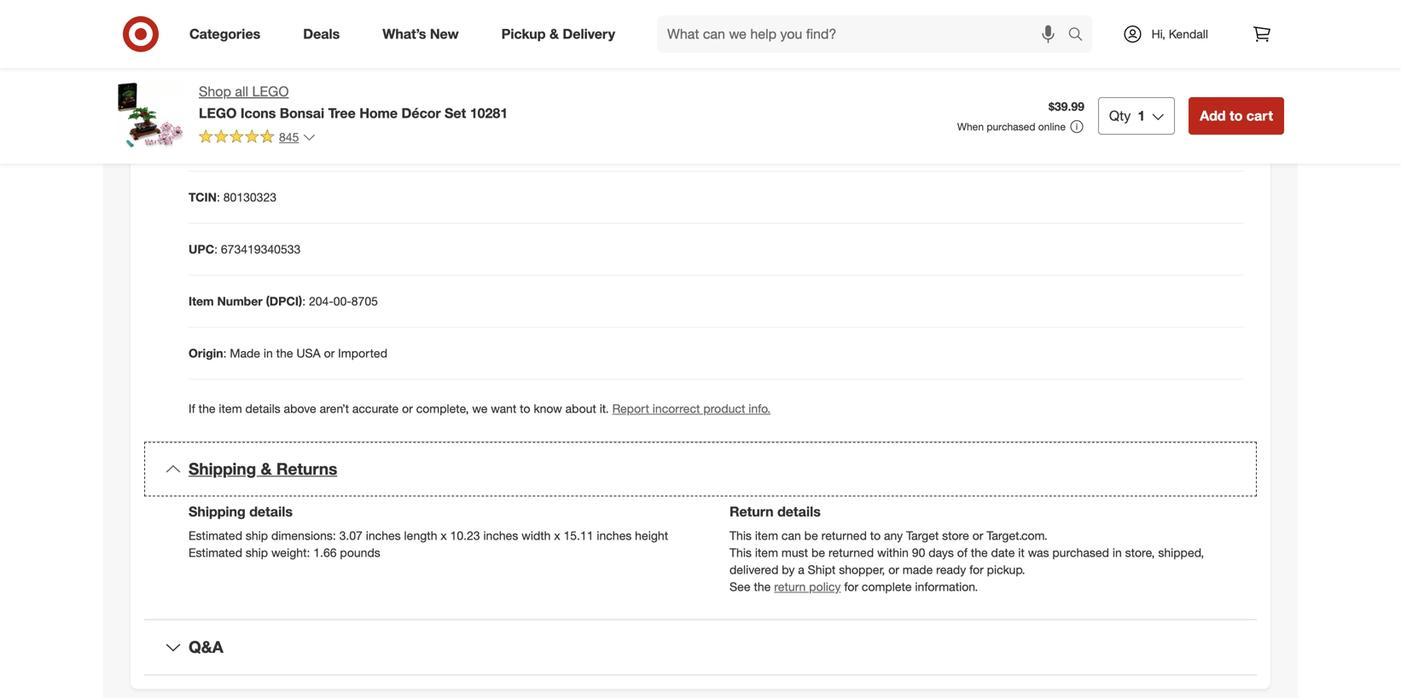 Task type: locate. For each thing, give the bounding box(es) containing it.
:
[[253, 138, 256, 153], [217, 190, 220, 205], [214, 242, 218, 257], [302, 294, 306, 309], [223, 346, 227, 361]]

: left 673419340533 at top
[[214, 242, 218, 257]]

item up 'delivered' on the right
[[755, 546, 778, 561]]

cart
[[1246, 108, 1273, 124]]

or
[[324, 346, 335, 361], [402, 402, 413, 416], [972, 529, 983, 544], [888, 563, 899, 578]]

pickup.
[[987, 563, 1025, 578]]

1 x from the left
[[441, 529, 447, 544]]

when
[[957, 120, 984, 133]]

dimensions:
[[271, 529, 336, 544]]

1 vertical spatial shipping
[[189, 504, 246, 520]]

& right pickup
[[550, 26, 559, 42]]

1 horizontal spatial inches
[[483, 529, 518, 544]]

1 horizontal spatial in
[[1113, 546, 1122, 561]]

0 vertical spatial this
[[730, 529, 752, 544]]

battery
[[256, 86, 295, 101]]

be up shipt
[[811, 546, 825, 561]]

qty
[[1109, 108, 1131, 124]]

information.
[[915, 580, 978, 595]]

1 vertical spatial to
[[520, 402, 530, 416]]

2 ship from the top
[[246, 546, 268, 561]]

pickup & delivery link
[[487, 15, 637, 53]]

shipping down shipping & returns
[[189, 504, 246, 520]]

estimated
[[189, 529, 242, 544], [189, 546, 242, 561]]

0 vertical spatial in
[[264, 346, 273, 361]]

1 shipping from the top
[[189, 460, 256, 479]]

1 horizontal spatial lego
[[252, 83, 289, 100]]

width
[[522, 529, 551, 544]]

item
[[219, 402, 242, 416], [755, 529, 778, 544], [755, 546, 778, 561]]

shipping for shipping & returns
[[189, 460, 256, 479]]

to left any
[[870, 529, 881, 544]]

details up can
[[777, 504, 821, 520]]

: for made in the usa or imported
[[223, 346, 227, 361]]

or right usa
[[324, 346, 335, 361]]

hi, kendall
[[1152, 26, 1208, 41]]

see
[[730, 580, 751, 595]]

1 vertical spatial be
[[811, 546, 825, 561]]

0 vertical spatial ship
[[246, 529, 268, 544]]

: for 80130323
[[217, 190, 220, 205]]

the right of
[[971, 546, 988, 561]]

lego down battery:
[[199, 105, 237, 121]]

add
[[1200, 108, 1226, 124]]

1 vertical spatial for
[[844, 580, 858, 595]]

in left "store,"
[[1113, 546, 1122, 561]]

the down 'delivered' on the right
[[754, 580, 771, 595]]

1 vertical spatial item
[[755, 529, 778, 544]]

1 vertical spatial lego
[[199, 105, 237, 121]]

want
[[491, 402, 516, 416]]

details inside the return details this item can be returned to any target store or target.com. this item must be returned within 90 days of the date it was purchased in store, shipped, delivered by a shipt shopper, or made ready for pickup. see the return policy for complete information.
[[777, 504, 821, 520]]

estimated left weight:
[[189, 546, 242, 561]]

this up 'delivered' on the right
[[730, 546, 752, 561]]

1 vertical spatial in
[[1113, 546, 1122, 561]]

2 horizontal spatial inches
[[597, 529, 632, 544]]

the
[[276, 346, 293, 361], [199, 402, 215, 416], [971, 546, 988, 561], [754, 580, 771, 595]]

shipping
[[189, 460, 256, 479], [189, 504, 246, 520]]

ship left dimensions: at left bottom
[[246, 529, 268, 544]]

2 vertical spatial to
[[870, 529, 881, 544]]

0 vertical spatial returned
[[821, 529, 867, 544]]

details up dimensions: at left bottom
[[249, 504, 293, 520]]

details for return
[[777, 504, 821, 520]]

item right if
[[219, 402, 242, 416]]

2 vertical spatial item
[[755, 546, 778, 561]]

for down the shopper,
[[844, 580, 858, 595]]

0 vertical spatial estimated
[[189, 529, 242, 544]]

purchased right was
[[1052, 546, 1109, 561]]

0 vertical spatial be
[[804, 529, 818, 544]]

icons
[[241, 105, 276, 121]]

shop
[[199, 83, 231, 100]]

what's
[[382, 26, 426, 42]]

store
[[942, 529, 969, 544]]

: left 80130323
[[217, 190, 220, 205]]

lego up icons
[[252, 83, 289, 100]]

details left the above
[[245, 402, 280, 416]]

return details this item can be returned to any target store or target.com. this item must be returned within 90 days of the date it was purchased in store, shipped, delivered by a shipt shopper, or made ready for pickup. see the return policy for complete information.
[[730, 504, 1204, 595]]

0 vertical spatial shipping
[[189, 460, 256, 479]]

1 horizontal spatial &
[[550, 26, 559, 42]]

90
[[912, 546, 925, 561]]

0 horizontal spatial in
[[264, 346, 273, 361]]

845
[[279, 130, 299, 145]]

(dpci)
[[266, 294, 302, 309]]

about
[[565, 402, 596, 416]]

details inside shipping details estimated ship dimensions: 3.07 inches length x 10.23 inches width x 15.11 inches height estimated ship weight: 1.66 pounds
[[249, 504, 293, 520]]

0 vertical spatial for
[[969, 563, 984, 578]]

10281
[[470, 105, 508, 121]]

origin
[[189, 346, 223, 361]]

in right made
[[264, 346, 273, 361]]

& for pickup
[[550, 26, 559, 42]]

categories link
[[175, 15, 282, 53]]

0 horizontal spatial x
[[441, 529, 447, 544]]

0 vertical spatial to
[[1230, 108, 1243, 124]]

0 horizontal spatial &
[[261, 460, 272, 479]]

in inside the return details this item can be returned to any target store or target.com. this item must be returned within 90 days of the date it was purchased in store, shipped, delivered by a shipt shopper, or made ready for pickup. see the return policy for complete information.
[[1113, 546, 1122, 561]]

80130323
[[223, 190, 276, 205]]

00-
[[333, 294, 351, 309]]

plastic
[[242, 34, 277, 49]]

1.66
[[313, 546, 337, 561]]

0 vertical spatial purchased
[[987, 120, 1035, 133]]

& inside dropdown button
[[261, 460, 272, 479]]

shipping inside shipping details estimated ship dimensions: 3.07 inches length x 10.23 inches width x 15.11 inches height estimated ship weight: 1.66 pounds
[[189, 504, 246, 520]]

details
[[245, 402, 280, 416], [249, 504, 293, 520], [777, 504, 821, 520]]

bonsai
[[280, 105, 324, 121]]

search
[[1060, 27, 1101, 44]]

if the item details above aren't accurate or complete, we want to know about it. report incorrect product info.
[[189, 402, 771, 416]]

x right width
[[554, 529, 560, 544]]

x left the "10.23"
[[441, 529, 447, 544]]

inches left width
[[483, 529, 518, 544]]

delivery
[[563, 26, 615, 42]]

1 horizontal spatial x
[[554, 529, 560, 544]]

0 horizontal spatial lego
[[199, 105, 237, 121]]

1 horizontal spatial purchased
[[1052, 546, 1109, 561]]

material: plastic
[[189, 34, 277, 49]]

: left made
[[223, 346, 227, 361]]

shipping inside dropdown button
[[189, 460, 256, 479]]

0 horizontal spatial inches
[[366, 529, 401, 544]]

q&a button
[[144, 621, 1257, 675]]

in
[[264, 346, 273, 361], [1113, 546, 1122, 561]]

1 vertical spatial &
[[261, 460, 272, 479]]

be right can
[[804, 529, 818, 544]]

ship left weight:
[[246, 546, 268, 561]]

above
[[284, 402, 316, 416]]

inches
[[366, 529, 401, 544], [483, 529, 518, 544], [597, 529, 632, 544]]

1 vertical spatial purchased
[[1052, 546, 1109, 561]]

or right store
[[972, 529, 983, 544]]

inches right 15.11
[[597, 529, 632, 544]]

returned
[[821, 529, 867, 544], [828, 546, 874, 561]]

ready
[[936, 563, 966, 578]]

2 shipping from the top
[[189, 504, 246, 520]]

shipping down if
[[189, 460, 256, 479]]

inches up pounds
[[366, 529, 401, 544]]

1 vertical spatial estimated
[[189, 546, 242, 561]]

lego
[[252, 83, 289, 100], [199, 105, 237, 121]]

: left 'january'
[[253, 138, 256, 153]]

know
[[534, 402, 562, 416]]

it
[[1018, 546, 1025, 561]]

this down return
[[730, 529, 752, 544]]

0 vertical spatial item
[[219, 402, 242, 416]]

return
[[730, 504, 774, 520]]

0 horizontal spatial to
[[520, 402, 530, 416]]

1 horizontal spatial to
[[870, 529, 881, 544]]

home
[[359, 105, 398, 121]]

battery: no battery used
[[189, 86, 327, 101]]

purchased inside the return details this item can be returned to any target store or target.com. this item must be returned within 90 days of the date it was purchased in store, shipped, delivered by a shipt shopper, or made ready for pickup. see the return policy for complete information.
[[1052, 546, 1109, 561]]

1 vertical spatial this
[[730, 546, 752, 561]]

image of lego icons bonsai tree home décor set 10281 image
[[117, 82, 185, 150]]

estimated down shipping & returns
[[189, 529, 242, 544]]

origin : made in the usa or imported
[[189, 346, 387, 361]]

1 vertical spatial returned
[[828, 546, 874, 561]]

item left can
[[755, 529, 778, 544]]

to inside button
[[1230, 108, 1243, 124]]

: for 673419340533
[[214, 242, 218, 257]]

upc : 673419340533
[[189, 242, 301, 257]]

$39.99
[[1049, 99, 1084, 114]]

2 horizontal spatial to
[[1230, 108, 1243, 124]]

&
[[550, 26, 559, 42], [261, 460, 272, 479]]

to right want
[[520, 402, 530, 416]]

0 vertical spatial &
[[550, 26, 559, 42]]

add to cart
[[1200, 108, 1273, 124]]

info.
[[749, 402, 771, 416]]

for right ready
[[969, 563, 984, 578]]

& left returns
[[261, 460, 272, 479]]

to right add
[[1230, 108, 1243, 124]]

1 vertical spatial ship
[[246, 546, 268, 561]]

if
[[189, 402, 195, 416]]

décor
[[401, 105, 441, 121]]

deals link
[[289, 15, 361, 53]]

accurate
[[352, 402, 399, 416]]

date
[[991, 546, 1015, 561]]

purchased right when
[[987, 120, 1035, 133]]

set
[[445, 105, 466, 121]]

street date : january 1, 2021
[[189, 138, 345, 153]]



Task type: vqa. For each thing, say whether or not it's contained in the screenshot.
WOMEN'S BUTTON-DOWN CARDIGAN - A NEW DAY™ 'image'
no



Task type: describe. For each thing, give the bounding box(es) containing it.
used
[[298, 86, 327, 101]]

shipped,
[[1158, 546, 1204, 561]]

weight:
[[271, 546, 310, 561]]

1
[[1138, 108, 1145, 124]]

by
[[782, 563, 795, 578]]

incorrect
[[653, 402, 700, 416]]

8705
[[351, 294, 378, 309]]

1 estimated from the top
[[189, 529, 242, 544]]

15.11
[[564, 529, 593, 544]]

tcin
[[189, 190, 217, 205]]

pickup
[[501, 26, 546, 42]]

3 inches from the left
[[597, 529, 632, 544]]

2 this from the top
[[730, 546, 752, 561]]

categories
[[189, 26, 260, 42]]

: left the 204-
[[302, 294, 306, 309]]

& for shipping
[[261, 460, 272, 479]]

store,
[[1125, 546, 1155, 561]]

report incorrect product info. button
[[612, 401, 771, 418]]

return policy link
[[774, 580, 841, 595]]

made
[[903, 563, 933, 578]]

10.23
[[450, 529, 480, 544]]

when purchased online
[[957, 120, 1066, 133]]

qty 1
[[1109, 108, 1145, 124]]

2021
[[319, 138, 345, 153]]

tcin : 80130323
[[189, 190, 276, 205]]

all
[[235, 83, 248, 100]]

made
[[230, 346, 260, 361]]

shipping & returns button
[[144, 443, 1257, 497]]

usa
[[296, 346, 321, 361]]

1 ship from the top
[[246, 529, 268, 544]]

target.com.
[[987, 529, 1048, 544]]

new
[[430, 26, 459, 42]]

battery:
[[189, 86, 234, 101]]

can
[[782, 529, 801, 544]]

upc
[[189, 242, 214, 257]]

a
[[798, 563, 804, 578]]

tree
[[328, 105, 356, 121]]

within
[[877, 546, 909, 561]]

shopper,
[[839, 563, 885, 578]]

days
[[929, 546, 954, 561]]

0 vertical spatial lego
[[252, 83, 289, 100]]

add to cart button
[[1189, 97, 1284, 135]]

shipping for shipping details estimated ship dimensions: 3.07 inches length x 10.23 inches width x 15.11 inches height estimated ship weight: 1.66 pounds
[[189, 504, 246, 520]]

imported
[[338, 346, 387, 361]]

kendall
[[1169, 26, 1208, 41]]

return
[[774, 580, 806, 595]]

shipping details estimated ship dimensions: 3.07 inches length x 10.23 inches width x 15.11 inches height estimated ship weight: 1.66 pounds
[[189, 504, 668, 561]]

deals
[[303, 26, 340, 42]]

must
[[782, 546, 808, 561]]

what's new link
[[368, 15, 480, 53]]

details for shipping
[[249, 504, 293, 520]]

of
[[957, 546, 968, 561]]

0 horizontal spatial purchased
[[987, 120, 1035, 133]]

date
[[226, 138, 253, 153]]

673419340533
[[221, 242, 301, 257]]

complete,
[[416, 402, 469, 416]]

to inside the return details this item can be returned to any target store or target.com. this item must be returned within 90 days of the date it was purchased in store, shipped, delivered by a shipt shopper, or made ready for pickup. see the return policy for complete information.
[[870, 529, 881, 544]]

material:
[[189, 34, 238, 49]]

2 x from the left
[[554, 529, 560, 544]]

1 horizontal spatial for
[[969, 563, 984, 578]]

1 inches from the left
[[366, 529, 401, 544]]

shipping & returns
[[189, 460, 337, 479]]

What can we help you find? suggestions appear below search field
[[657, 15, 1072, 53]]

2 inches from the left
[[483, 529, 518, 544]]

shipt
[[808, 563, 836, 578]]

hi,
[[1152, 26, 1165, 41]]

204-
[[309, 294, 333, 309]]

the right if
[[199, 402, 215, 416]]

2 estimated from the top
[[189, 546, 242, 561]]

target
[[906, 529, 939, 544]]

or down within
[[888, 563, 899, 578]]

the left usa
[[276, 346, 293, 361]]

january
[[260, 138, 302, 153]]

search button
[[1060, 15, 1101, 56]]

was
[[1028, 546, 1049, 561]]

what's new
[[382, 26, 459, 42]]

pickup & delivery
[[501, 26, 615, 42]]

0 horizontal spatial for
[[844, 580, 858, 595]]

item number (dpci) : 204-00-8705
[[189, 294, 378, 309]]

delivered
[[730, 563, 779, 578]]

height
[[635, 529, 668, 544]]

policy
[[809, 580, 841, 595]]

q&a
[[189, 638, 223, 657]]

online
[[1038, 120, 1066, 133]]

pounds
[[340, 546, 380, 561]]

no
[[237, 86, 253, 101]]

or right accurate
[[402, 402, 413, 416]]

length
[[404, 529, 437, 544]]

1 this from the top
[[730, 529, 752, 544]]

street
[[189, 138, 223, 153]]



